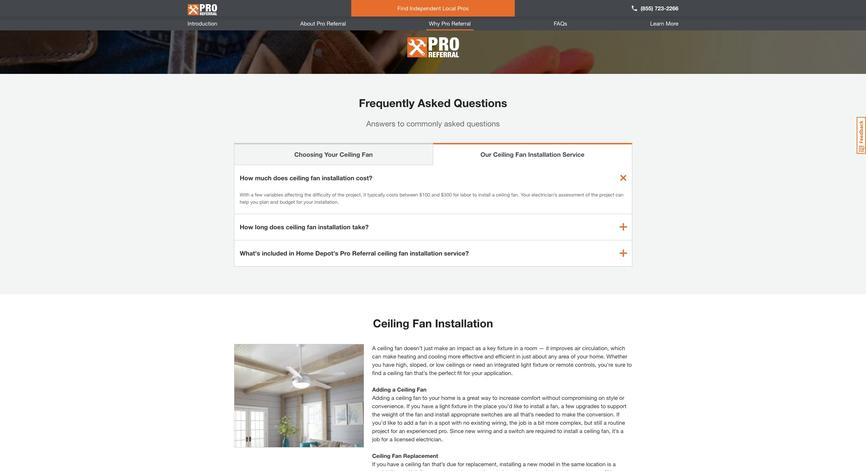 Task type: locate. For each thing, give the bounding box(es) containing it.
0 horizontal spatial that's
[[414, 370, 428, 377]]

1 vertical spatial an
[[487, 362, 493, 368]]

0 horizontal spatial job
[[372, 436, 380, 443]]

an left impact
[[450, 345, 456, 352]]

1 horizontal spatial be
[[611, 470, 617, 472]]

that's inside ceiling fan replacement if you have a ceiling fan that's due for replacement, installing a new model in the same location is a straightforward job for a pro. in most cases, the existing wiring and switch can be used so you'll be u
[[432, 461, 445, 468]]

questions
[[467, 119, 500, 128]]

1 horizontal spatial that's
[[432, 461, 445, 468]]

learn
[[650, 20, 665, 27]]

in left home
[[289, 250, 294, 257]]

installation left the "service?"
[[410, 250, 442, 257]]

is left "bit"
[[528, 420, 532, 426]]

switch down all
[[509, 428, 525, 435]]

if down the "support"
[[617, 411, 620, 418]]

2 horizontal spatial referral
[[452, 20, 471, 27]]

in
[[444, 470, 449, 472]]

can inside ceiling fan replacement if you have a ceiling fan that's due for replacement, installing a new model in the same location is a straightforward job for a pro. in most cases, the existing wiring and switch can be used so you'll be u
[[557, 470, 566, 472]]

2 horizontal spatial is
[[607, 461, 611, 468]]

1 vertical spatial have
[[422, 403, 434, 410]]

fan
[[311, 174, 320, 182], [307, 223, 317, 231], [399, 250, 408, 257], [395, 345, 403, 352], [405, 370, 413, 377], [413, 395, 421, 401], [415, 411, 423, 418], [420, 420, 427, 426], [423, 461, 430, 468]]

1 horizontal spatial project
[[600, 192, 615, 198]]

depot's
[[315, 250, 339, 257]]

application.
[[484, 370, 513, 377]]

2 horizontal spatial an
[[487, 362, 493, 368]]

1 horizontal spatial existing
[[491, 470, 510, 472]]

whether
[[607, 353, 628, 360]]

you inside ceiling fan replacement if you have a ceiling fan that's due for replacement, installing a new model in the same location is a straightforward job for a pro. in most cases, the existing wiring and switch can be used so you'll be u
[[377, 461, 386, 468]]

sloped,
[[410, 362, 428, 368]]

1 vertical spatial your
[[521, 192, 531, 198]]

pro referral logo image
[[188, 1, 217, 18]]

few down compromising
[[566, 403, 575, 410]]

more
[[666, 20, 679, 27]]

choosing
[[294, 151, 323, 158]]

0 vertical spatial are
[[504, 411, 512, 418]]

in inside ceiling fan replacement if you have a ceiling fan that's due for replacement, installing a new model in the same location is a straightforward job for a pro. in most cases, the existing wiring and switch can be used so you'll be u
[[556, 461, 561, 468]]

installation up project,
[[322, 174, 354, 182]]

1 horizontal spatial if
[[407, 403, 410, 410]]

wiring down installing
[[512, 470, 527, 472]]

like
[[514, 403, 522, 410], [388, 420, 396, 426]]

pro
[[317, 20, 325, 27], [442, 20, 450, 27], [340, 250, 351, 257]]

area
[[559, 353, 569, 360]]

or down effective
[[467, 362, 472, 368]]

does right long
[[270, 223, 284, 231]]

labor
[[460, 192, 471, 198]]

0 horizontal spatial switch
[[509, 428, 525, 435]]

if up the add
[[407, 403, 410, 410]]

adding
[[372, 387, 391, 393], [372, 395, 390, 401]]

ceiling
[[340, 151, 360, 158], [493, 151, 514, 158], [373, 317, 410, 330], [397, 387, 415, 393], [372, 453, 391, 460]]

in down 'great'
[[468, 403, 473, 410]]

you inside adding a ceiling fan adding a ceiling fan to your home is a great way to increase comfort without compromising on style or convenience. if you have a light fixture in the place you'd like to install a fan, a few upgrades to support the weight of the fan and install appropriate switches are all that's needed to make the conversion. if you'd like to add a fan in a spot with no existing wiring, the job is a bit more complex, but still a routine project for an experienced pro. since new wiring and a switch are required to install a ceiling fan, it's a job for a licensed electrician.
[[411, 403, 420, 410]]

have up the straightforward
[[388, 461, 399, 468]]

your inside with a few variables affecting the difficulty of the project, it typically costs between $100 and $300 for labor to install a ceiling fan. your electrician's assessment of the project can help you plan and budget for your installation.
[[521, 192, 531, 198]]

0 vertical spatial new
[[465, 428, 476, 435]]

0 vertical spatial have
[[383, 362, 395, 368]]

help
[[240, 199, 249, 205]]

fixture up appropriate
[[452, 403, 467, 410]]

electrician's
[[532, 192, 557, 198]]

does
[[273, 174, 288, 182], [270, 223, 284, 231]]

pro. inside adding a ceiling fan adding a ceiling fan to your home is a great way to increase comfort without compromising on style or convenience. if you have a light fixture in the place you'd like to install a fan, a few upgrades to support the weight of the fan and install appropriate switches are all that's needed to make the conversion. if you'd like to add a fan in a spot with no existing wiring, the job is a bit more complex, but still a routine project for an experienced pro. since new wiring and a switch are required to install a ceiling fan, it's a job for a licensed electrician.
[[439, 428, 448, 435]]

(855)
[[641, 5, 653, 11]]

typically
[[368, 192, 385, 198]]

0 horizontal spatial be
[[567, 470, 573, 472]]

you'd down "weight"
[[372, 420, 386, 426]]

you up the straightforward
[[377, 461, 386, 468]]

ceiling up convenience.
[[397, 387, 415, 393]]

0 vertical spatial job
[[519, 420, 527, 426]]

introduction
[[188, 20, 217, 27]]

0 horizontal spatial fixture
[[452, 403, 467, 410]]

1 vertical spatial it
[[546, 345, 549, 352]]

light down room
[[521, 362, 532, 368]]

to inside with a few variables affecting the difficulty of the project, it typically costs between $100 and $300 for labor to install a ceiling fan. your electrician's assessment of the project can help you plan and budget for your installation.
[[473, 192, 477, 198]]

fan inside adding a ceiling fan adding a ceiling fan to your home is a great way to increase comfort without compromising on style or convenience. if you have a light fixture in the place you'd like to install a fan, a few upgrades to support the weight of the fan and install appropriate switches are all that's needed to make the conversion. if you'd like to add a fan in a spot with no existing wiring, the job is a bit more complex, but still a routine project for an experienced pro. since new wiring and a switch are required to install a ceiling fan, it's a job for a licensed electrician.
[[417, 387, 427, 393]]

0 vertical spatial make
[[434, 345, 448, 352]]

1 horizontal spatial more
[[546, 420, 559, 426]]

which
[[611, 345, 625, 352]]

0 horizontal spatial can
[[372, 353, 381, 360]]

1 horizontal spatial job
[[411, 470, 419, 472]]

1 horizontal spatial it
[[546, 345, 549, 352]]

home
[[296, 250, 314, 257]]

of up the add
[[400, 411, 404, 418]]

fan,
[[551, 403, 560, 410], [602, 428, 611, 435]]

the left same
[[562, 461, 570, 468]]

cooling
[[429, 353, 447, 360]]

0 vertical spatial your
[[325, 151, 338, 158]]

with
[[240, 192, 250, 198]]

0 horizontal spatial referral
[[327, 20, 346, 27]]

long
[[255, 223, 268, 231]]

1 vertical spatial few
[[566, 403, 575, 410]]

0 vertical spatial does
[[273, 174, 288, 182]]

how long does ceiling fan installation take?
[[240, 223, 369, 231]]

can inside 'a ceiling fan doesn't just make an impact as a key fixture in a room — it improves air circulation, which can make heating and cooling more effective and efficient in just about any area of your home. whether you have high, sloped, or low ceilings or need an integrated light fixture or remote controls, you're sure to find a ceiling fan that's the perfect fit for your application.'
[[372, 353, 381, 360]]

place
[[484, 403, 497, 410]]

just up cooling
[[424, 345, 433, 352]]

0 vertical spatial installation
[[322, 174, 354, 182]]

2 vertical spatial that's
[[432, 461, 445, 468]]

0 vertical spatial that's
[[414, 370, 428, 377]]

0 horizontal spatial more
[[448, 353, 461, 360]]

be
[[567, 470, 573, 472], [611, 470, 617, 472]]

it right —
[[546, 345, 549, 352]]

install right labor
[[478, 192, 491, 198]]

for up licensed
[[391, 428, 398, 435]]

to inside 'a ceiling fan doesn't just make an impact as a key fixture in a room — it improves air circulation, which can make heating and cooling more effective and efficient in just about any area of your home. whether you have high, sloped, or low ceilings or need an integrated light fixture or remote controls, you're sure to find a ceiling fan that's the perfect fit for your application.'
[[627, 362, 632, 368]]

take?
[[352, 223, 369, 231]]

of inside 'a ceiling fan doesn't just make an impact as a key fixture in a room — it improves air circulation, which can make heating and cooling more effective and efficient in just about any area of your home. whether you have high, sloped, or low ceilings or need an integrated light fixture or remote controls, you're sure to find a ceiling fan that's the perfect fit for your application.'
[[571, 353, 576, 360]]

0 horizontal spatial make
[[383, 353, 396, 360]]

we require pro businesses to carry general liability insurance.
[[311, 5, 462, 11]]

adding up convenience.
[[372, 395, 390, 401]]

does right much
[[273, 174, 288, 182]]

$300
[[441, 192, 452, 198]]

1 vertical spatial light
[[440, 403, 450, 410]]

1 vertical spatial if
[[617, 411, 620, 418]]

to right sure
[[627, 362, 632, 368]]

an
[[450, 345, 456, 352], [487, 362, 493, 368], [399, 428, 405, 435]]

how for how long does ceiling fan installation take?
[[240, 223, 253, 231]]

new inside ceiling fan replacement if you have a ceiling fan that's due for replacement, installing a new model in the same location is a straightforward job for a pro. in most cases, the existing wiring and switch can be used so you'll be u
[[528, 461, 538, 468]]

of right 'area'
[[571, 353, 576, 360]]

2 horizontal spatial fixture
[[533, 362, 548, 368]]

make
[[434, 345, 448, 352], [383, 353, 396, 360], [562, 411, 576, 418]]

1 vertical spatial installation
[[318, 223, 351, 231]]

1 horizontal spatial light
[[521, 362, 532, 368]]

fixture down about
[[533, 362, 548, 368]]

can inside with a few variables affecting the difficulty of the project, it typically costs between $100 and $300 for labor to install a ceiling fan. your electrician's assessment of the project can help you plan and budget for your installation.
[[616, 192, 624, 198]]

add
[[404, 420, 414, 426]]

to left "home"
[[423, 395, 428, 401]]

you up 'find'
[[372, 362, 381, 368]]

way
[[481, 395, 491, 401]]

about
[[533, 353, 547, 360]]

like down "weight"
[[388, 420, 396, 426]]

increase
[[499, 395, 520, 401]]

make up complex,
[[562, 411, 576, 418]]

can
[[616, 192, 624, 198], [372, 353, 381, 360], [557, 470, 566, 472]]

and inside ceiling fan replacement if you have a ceiling fan that's due for replacement, installing a new model in the same location is a straightforward job for a pro. in most cases, the existing wiring and switch can be used so you'll be u
[[528, 470, 538, 472]]

sure
[[615, 362, 626, 368]]

compromising
[[562, 395, 597, 401]]

$100
[[420, 192, 430, 198]]

installation left take?
[[318, 223, 351, 231]]

spot
[[439, 420, 450, 426]]

for right fit
[[464, 370, 470, 377]]

1 vertical spatial installation
[[435, 317, 493, 330]]

1 vertical spatial job
[[372, 436, 380, 443]]

same
[[571, 461, 585, 468]]

1 vertical spatial new
[[528, 461, 538, 468]]

ceiling inside adding a ceiling fan adding a ceiling fan to your home is a great way to increase comfort without compromising on style or convenience. if you have a light fixture in the place you'd like to install a fan, a few upgrades to support the weight of the fan and install appropriate switches are all that's needed to make the conversion. if you'd like to add a fan in a spot with no existing wiring, the job is a bit more complex, but still a routine project for an experienced pro. since new wiring and a switch are required to install a ceiling fan, it's a job for a licensed electrician.
[[397, 387, 415, 393]]

new
[[465, 428, 476, 435], [528, 461, 538, 468]]

1 horizontal spatial fan,
[[602, 428, 611, 435]]

1 vertical spatial that's
[[521, 411, 534, 418]]

have inside ceiling fan replacement if you have a ceiling fan that's due for replacement, installing a new model in the same location is a straightforward job for a pro. in most cases, the existing wiring and switch can be used so you'll be u
[[388, 461, 399, 468]]

be right you'll
[[611, 470, 617, 472]]

the down replacement,
[[482, 470, 490, 472]]

due
[[447, 461, 456, 468]]

0 horizontal spatial like
[[388, 420, 396, 426]]

1 horizontal spatial is
[[528, 420, 532, 426]]

pro. inside ceiling fan replacement if you have a ceiling fan that's due for replacement, installing a new model in the same location is a straightforward job for a pro. in most cases, the existing wiring and switch can be used so you'll be u
[[433, 470, 443, 472]]

1 how from the top
[[240, 174, 253, 182]]

is right "home"
[[457, 395, 461, 401]]

with a few variables affecting the difficulty of the project, it typically costs between $100 and $300 for labor to install a ceiling fan. your electrician's assessment of the project can help you plan and budget for your installation.
[[240, 192, 624, 205]]

0 horizontal spatial if
[[372, 461, 375, 468]]

controls,
[[575, 362, 597, 368]]

for
[[453, 192, 459, 198], [296, 199, 302, 205], [464, 370, 470, 377], [391, 428, 398, 435], [382, 436, 388, 443], [458, 461, 464, 468], [420, 470, 427, 472]]

why
[[429, 20, 440, 27]]

more up required
[[546, 420, 559, 426]]

you'll
[[596, 470, 609, 472]]

to down the comfort
[[524, 403, 529, 410]]

the up the add
[[406, 411, 414, 418]]

make up cooling
[[434, 345, 448, 352]]

0 vertical spatial fan,
[[551, 403, 560, 410]]

1 vertical spatial does
[[270, 223, 284, 231]]

be down same
[[567, 470, 573, 472]]

that's inside adding a ceiling fan adding a ceiling fan to your home is a great way to increase comfort without compromising on style or convenience. if you have a light fixture in the place you'd like to install a fan, a few upgrades to support the weight of the fan and install appropriate switches are all that's needed to make the conversion. if you'd like to add a fan in a spot with no existing wiring, the job is a bit more complex, but still a routine project for an experienced pro. since new wiring and a switch are required to install a ceiling fan, it's a job for a licensed electrician.
[[521, 411, 534, 418]]

0 vertical spatial if
[[407, 403, 410, 410]]

to right labor
[[473, 192, 477, 198]]

0 horizontal spatial wiring
[[477, 428, 492, 435]]

costs
[[387, 192, 398, 198]]

your left "home"
[[429, 395, 440, 401]]

0 horizontal spatial is
[[457, 395, 461, 401]]

fan inside ceiling fan replacement if you have a ceiling fan that's due for replacement, installing a new model in the same location is a straightforward job for a pro. in most cases, the existing wiring and switch can be used so you'll be u
[[423, 461, 430, 468]]

project inside with a few variables affecting the difficulty of the project, it typically costs between $100 and $300 for labor to install a ceiling fan. your electrician's assessment of the project can help you plan and budget for your installation.
[[600, 192, 615, 198]]

0 horizontal spatial project
[[372, 428, 389, 435]]

feedback link image
[[857, 117, 866, 154]]

fan, left it's
[[602, 428, 611, 435]]

1 horizontal spatial make
[[434, 345, 448, 352]]

an up licensed
[[399, 428, 405, 435]]

any
[[548, 353, 557, 360]]

2 horizontal spatial that's
[[521, 411, 534, 418]]

switch down model
[[539, 470, 555, 472]]

choosing your ceiling fan
[[294, 151, 373, 158]]

have
[[383, 362, 395, 368], [422, 403, 434, 410], [388, 461, 399, 468]]

wiring
[[477, 428, 492, 435], [512, 470, 527, 472]]

that's down sloped,
[[414, 370, 428, 377]]

few up plan
[[255, 192, 263, 198]]

with
[[452, 420, 462, 426]]

appropriate
[[451, 411, 480, 418]]

style
[[607, 395, 618, 401]]

it inside 'a ceiling fan doesn't just make an impact as a key fixture in a room — it improves air circulation, which can make heating and cooling more effective and efficient in just about any area of your home. whether you have high, sloped, or low ceilings or need an integrated light fixture or remote controls, you're sure to find a ceiling fan that's the perfect fit for your application.'
[[546, 345, 549, 352]]

pro
[[339, 5, 348, 11]]

2 vertical spatial an
[[399, 428, 405, 435]]

have left high,
[[383, 362, 395, 368]]

are left all
[[504, 411, 512, 418]]

1 be from the left
[[567, 470, 573, 472]]

referral down pro
[[327, 20, 346, 27]]

2 vertical spatial if
[[372, 461, 375, 468]]

job down replacement
[[411, 470, 419, 472]]

pros
[[458, 5, 469, 11]]

ceiling fan installation
[[373, 317, 493, 330]]

0 horizontal spatial existing
[[471, 420, 490, 426]]

more inside 'a ceiling fan doesn't just make an impact as a key fixture in a room — it improves air circulation, which can make heating and cooling more effective and efficient in just about any area of your home. whether you have high, sloped, or low ceilings or need an integrated light fixture or remote controls, you're sure to find a ceiling fan that's the perfect fit for your application.'
[[448, 353, 461, 360]]

1 horizontal spatial can
[[557, 470, 566, 472]]

existing down switches
[[471, 420, 490, 426]]

installation
[[528, 151, 561, 158], [435, 317, 493, 330]]

0 horizontal spatial you'd
[[372, 420, 386, 426]]

1 vertical spatial project
[[372, 428, 389, 435]]

0 vertical spatial like
[[514, 403, 522, 410]]

is
[[457, 395, 461, 401], [528, 420, 532, 426], [607, 461, 611, 468]]

0 vertical spatial fixture
[[498, 345, 513, 352]]

in up experienced
[[429, 420, 433, 426]]

2 horizontal spatial make
[[562, 411, 576, 418]]

electrician.
[[416, 436, 443, 443]]

2 horizontal spatial can
[[616, 192, 624, 198]]

that's inside 'a ceiling fan doesn't just make an impact as a key fixture in a room — it improves air circulation, which can make heating and cooling more effective and efficient in just about any area of your home. whether you have high, sloped, or low ceilings or need an integrated light fixture or remote controls, you're sure to find a ceiling fan that's the perfect fit for your application.'
[[414, 370, 428, 377]]

find independent local pros
[[398, 5, 469, 11]]

0 horizontal spatial an
[[399, 428, 405, 435]]

pro. left in
[[433, 470, 443, 472]]

2 vertical spatial make
[[562, 411, 576, 418]]

in up efficient
[[514, 345, 519, 352]]

existing inside adding a ceiling fan adding a ceiling fan to your home is a great way to increase comfort without compromising on style or convenience. if you have a light fixture in the place you'd like to install a fan, a few upgrades to support the weight of the fan and install appropriate switches are all that's needed to make the conversion. if you'd like to add a fan in a spot with no existing wiring, the job is a bit more complex, but still a routine project for an experienced pro. since new wiring and a switch are required to install a ceiling fan, it's a job for a licensed electrician.
[[471, 420, 490, 426]]

more inside adding a ceiling fan adding a ceiling fan to your home is a great way to increase comfort without compromising on style or convenience. if you have a light fixture in the place you'd like to install a fan, a few upgrades to support the weight of the fan and install appropriate switches are all that's needed to make the conversion. if you'd like to add a fan in a spot with no existing wiring, the job is a bit more complex, but still a routine project for an experienced pro. since new wiring and a switch are required to install a ceiling fan, it's a job for a licensed electrician.
[[546, 420, 559, 426]]

0 horizontal spatial it
[[364, 192, 366, 198]]

the
[[305, 192, 311, 198], [338, 192, 345, 198], [591, 192, 598, 198], [429, 370, 437, 377], [474, 403, 482, 410], [372, 411, 380, 418], [406, 411, 414, 418], [577, 411, 585, 418], [510, 420, 517, 426], [562, 461, 570, 468], [482, 470, 490, 472]]

1 horizontal spatial switch
[[539, 470, 555, 472]]

ceiling right our
[[493, 151, 514, 158]]

pro right depot's
[[340, 250, 351, 257]]

that's up in
[[432, 461, 445, 468]]

a ceiling fan doesn't just make an impact as a key fixture in a room — it improves air circulation, which can make heating and cooling more effective and efficient in just about any area of your home. whether you have high, sloped, or low ceilings or need an integrated light fixture or remote controls, you're sure to find a ceiling fan that's the perfect fit for your application.
[[372, 345, 632, 377]]

how left much
[[240, 174, 253, 182]]

like up all
[[514, 403, 522, 410]]

ceiling up a
[[373, 317, 410, 330]]

installation left "service"
[[528, 151, 561, 158]]

0 vertical spatial existing
[[471, 420, 490, 426]]

0 horizontal spatial light
[[440, 403, 450, 410]]

your up controls,
[[577, 353, 588, 360]]

1 vertical spatial just
[[522, 353, 531, 360]]

1 horizontal spatial wiring
[[512, 470, 527, 472]]

1 vertical spatial can
[[372, 353, 381, 360]]

of right assessment
[[586, 192, 590, 198]]

switch
[[509, 428, 525, 435], [539, 470, 555, 472]]

pro right about on the left of page
[[317, 20, 325, 27]]

the left difficulty
[[305, 192, 311, 198]]

liability
[[418, 5, 435, 11]]

2 vertical spatial have
[[388, 461, 399, 468]]

our ceiling fan installation service
[[481, 151, 585, 158]]

referral for why pro referral
[[452, 20, 471, 27]]

how left long
[[240, 223, 253, 231]]

1 vertical spatial how
[[240, 223, 253, 231]]

just
[[424, 345, 433, 352], [522, 353, 531, 360]]

1 vertical spatial adding
[[372, 395, 390, 401]]

to right "answers" on the top of page
[[398, 119, 405, 128]]

2 vertical spatial fixture
[[452, 403, 467, 410]]

budget
[[280, 199, 295, 205]]

impact
[[457, 345, 474, 352]]

of up installation.
[[332, 192, 336, 198]]

1 horizontal spatial are
[[526, 428, 534, 435]]

light inside 'a ceiling fan doesn't just make an impact as a key fixture in a room — it improves air circulation, which can make heating and cooling more effective and efficient in just about any area of your home. whether you have high, sloped, or low ceilings or need an integrated light fixture or remote controls, you're sure to find a ceiling fan that's the perfect fit for your application.'
[[521, 362, 532, 368]]

job left licensed
[[372, 436, 380, 443]]

fan, down without
[[551, 403, 560, 410]]

2 be from the left
[[611, 470, 617, 472]]

what's included in home depot's pro referral ceiling fan installation service?
[[240, 250, 469, 257]]

ceiling fan replacement if you have a ceiling fan that's due for replacement, installing a new model in the same location is a straightforward job for a pro. in most cases, the existing wiring and switch can be used so you'll be u
[[372, 453, 625, 472]]

fixture up efficient
[[498, 345, 513, 352]]

if up the straightforward
[[372, 461, 375, 468]]

0 vertical spatial few
[[255, 192, 263, 198]]

your down difficulty
[[304, 199, 313, 205]]

or up the "support"
[[620, 395, 625, 401]]

cost?
[[356, 174, 373, 182]]

referral down pros
[[452, 20, 471, 27]]

switches
[[481, 411, 503, 418]]

our
[[481, 151, 492, 158]]

0 vertical spatial can
[[616, 192, 624, 198]]

does for long
[[270, 223, 284, 231]]

0 horizontal spatial are
[[504, 411, 512, 418]]

2 how from the top
[[240, 223, 253, 231]]

installation up impact
[[435, 317, 493, 330]]

1 vertical spatial make
[[383, 353, 396, 360]]

you right help
[[250, 199, 258, 205]]

2 horizontal spatial if
[[617, 411, 620, 418]]

new down no
[[465, 428, 476, 435]]

the right assessment
[[591, 192, 598, 198]]

referral down take?
[[352, 250, 376, 257]]

project
[[600, 192, 615, 198], [372, 428, 389, 435]]

the down low
[[429, 370, 437, 377]]

that's right all
[[521, 411, 534, 418]]

0 vertical spatial switch
[[509, 428, 525, 435]]

pro for about
[[317, 20, 325, 27]]

1 horizontal spatial pro
[[340, 250, 351, 257]]

0 vertical spatial it
[[364, 192, 366, 198]]

wiring down wiring,
[[477, 428, 492, 435]]



Task type: describe. For each thing, give the bounding box(es) containing it.
0 vertical spatial is
[[457, 395, 461, 401]]

0 vertical spatial installation
[[528, 151, 561, 158]]

complex,
[[560, 420, 583, 426]]

as
[[476, 345, 481, 352]]

great
[[467, 395, 480, 401]]

commonly
[[407, 119, 442, 128]]

since
[[450, 428, 464, 435]]

home.
[[590, 353, 605, 360]]

installation for cost?
[[322, 174, 354, 182]]

used
[[575, 470, 587, 472]]

upgrades
[[576, 403, 600, 410]]

for left licensed
[[382, 436, 388, 443]]

included
[[262, 250, 287, 257]]

insurance.
[[437, 5, 462, 11]]

new inside adding a ceiling fan adding a ceiling fan to your home is a great way to increase comfort without compromising on style or convenience. if you have a light fixture in the place you'd like to install a fan, a few upgrades to support the weight of the fan and install appropriate switches are all that's needed to make the conversion. if you'd like to add a fan in a spot with no existing wiring, the job is a bit more complex, but still a routine project for an experienced pro. since new wiring and a switch are required to install a ceiling fan, it's a job for a licensed electrician.
[[465, 428, 476, 435]]

1 vertical spatial fan,
[[602, 428, 611, 435]]

of inside adding a ceiling fan adding a ceiling fan to your home is a great way to increase comfort without compromising on style or convenience. if you have a light fixture in the place you'd like to install a fan, a few upgrades to support the weight of the fan and install appropriate switches are all that's needed to make the conversion. if you'd like to add a fan in a spot with no existing wiring, the job is a bit more complex, but still a routine project for an experienced pro. since new wiring and a switch are required to install a ceiling fan, it's a job for a licensed electrician.
[[400, 411, 404, 418]]

adding a ceiling fan adding a ceiling fan to your home is a great way to increase comfort without compromising on style or convenience. if you have a light fixture in the place you'd like to install a fan, a few upgrades to support the weight of the fan and install appropriate switches are all that's needed to make the conversion. if you'd like to add a fan in a spot with no existing wiring, the job is a bit more complex, but still a routine project for an experienced pro. since new wiring and a switch are required to install a ceiling fan, it's a job for a licensed electrician.
[[372, 387, 627, 443]]

your inside with a few variables affecting the difficulty of the project, it typically costs between $100 and $300 for labor to install a ceiling fan. your electrician's assessment of the project can help you plan and budget for your installation.
[[304, 199, 313, 205]]

licensed
[[394, 436, 415, 443]]

wiring inside ceiling fan replacement if you have a ceiling fan that's due for replacement, installing a new model in the same location is a straightforward job for a pro. in most cases, the existing wiring and switch can be used so you'll be u
[[512, 470, 527, 472]]

1 vertical spatial is
[[528, 420, 532, 426]]

(855) 723-2266
[[641, 5, 679, 11]]

fan inside ceiling fan replacement if you have a ceiling fan that's due for replacement, installing a new model in the same location is a straightforward job for a pro. in most cases, the existing wiring and switch can be used so you'll be u
[[392, 453, 402, 460]]

affecting
[[285, 192, 303, 198]]

for up most
[[458, 461, 464, 468]]

to down on
[[601, 403, 606, 410]]

to left "carry"
[[378, 5, 383, 11]]

answers to commonly asked questions
[[366, 119, 500, 128]]

independent
[[410, 5, 441, 11]]

2 vertical spatial installation
[[410, 250, 442, 257]]

the inside 'a ceiling fan doesn't just make an impact as a key fixture in a room — it improves air circulation, which can make heating and cooling more effective and efficient in just about any area of your home. whether you have high, sloped, or low ceilings or need an integrated light fixture or remote controls, you're sure to find a ceiling fan that's the perfect fit for your application.'
[[429, 370, 437, 377]]

for down replacement
[[420, 470, 427, 472]]

plan
[[260, 199, 269, 205]]

if inside ceiling fan replacement if you have a ceiling fan that's due for replacement, installing a new model in the same location is a straightforward job for a pro. in most cases, the existing wiring and switch can be used so you'll be u
[[372, 461, 375, 468]]

it inside with a few variables affecting the difficulty of the project, it typically costs between $100 and $300 for labor to install a ceiling fan. your electrician's assessment of the project can help you plan and budget for your installation.
[[364, 192, 366, 198]]

find independent local pros button
[[351, 0, 515, 17]]

to left the add
[[398, 420, 402, 426]]

1 horizontal spatial an
[[450, 345, 456, 352]]

we
[[311, 5, 319, 11]]

difficulty
[[313, 192, 331, 198]]

is inside ceiling fan replacement if you have a ceiling fan that's due for replacement, installing a new model in the same location is a straightforward job for a pro. in most cases, the existing wiring and switch can be used so you'll be u
[[607, 461, 611, 468]]

0 horizontal spatial your
[[325, 151, 338, 158]]

existing inside ceiling fan replacement if you have a ceiling fan that's due for replacement, installing a new model in the same location is a straightforward job for a pro. in most cases, the existing wiring and switch can be used so you'll be u
[[491, 470, 510, 472]]

find
[[372, 370, 382, 377]]

it's
[[612, 428, 619, 435]]

2 horizontal spatial job
[[519, 420, 527, 426]]

or inside adding a ceiling fan adding a ceiling fan to your home is a great way to increase comfort without compromising on style or convenience. if you have a light fixture in the place you'd like to install a fan, a few upgrades to support the weight of the fan and install appropriate switches are all that's needed to make the conversion. if you'd like to add a fan in a spot with no existing wiring, the job is a bit more complex, but still a routine project for an experienced pro. since new wiring and a switch are required to install a ceiling fan, it's a job for a licensed electrician.
[[620, 395, 625, 401]]

in right efficient
[[516, 353, 521, 360]]

bit
[[538, 420, 545, 426]]

installation for take?
[[318, 223, 351, 231]]

install down complex,
[[564, 428, 578, 435]]

to right 'needed'
[[556, 411, 561, 418]]

install down the comfort
[[530, 403, 545, 410]]

asked
[[444, 119, 465, 128]]

to right required
[[557, 428, 562, 435]]

comfort
[[521, 395, 541, 401]]

1 vertical spatial like
[[388, 420, 396, 426]]

heating
[[398, 353, 416, 360]]

variables
[[264, 192, 283, 198]]

perfect
[[439, 370, 456, 377]]

1 horizontal spatial fixture
[[498, 345, 513, 352]]

or left low
[[430, 362, 435, 368]]

need
[[473, 362, 485, 368]]

weight
[[382, 411, 398, 418]]

install up spot
[[435, 411, 450, 418]]

to right way
[[493, 395, 498, 401]]

replacement,
[[466, 461, 498, 468]]

needed
[[536, 411, 554, 418]]

job inside ceiling fan replacement if you have a ceiling fan that's due for replacement, installing a new model in the same location is a straightforward job for a pro. in most cases, the existing wiring and switch can be used so you'll be u
[[411, 470, 419, 472]]

your inside adding a ceiling fan adding a ceiling fan to your home is a great way to increase comfort without compromising on style or convenience. if you have a light fixture in the place you'd like to install a fan, a few upgrades to support the weight of the fan and install appropriate switches are all that's needed to make the conversion. if you'd like to add a fan in a spot with no existing wiring, the job is a bit more complex, but still a routine project for an experienced pro. since new wiring and a switch are required to install a ceiling fan, it's a job for a licensed electrician.
[[429, 395, 440, 401]]

1 horizontal spatial like
[[514, 403, 522, 410]]

have inside 'a ceiling fan doesn't just make an impact as a key fixture in a room — it improves air circulation, which can make heating and cooling more effective and efficient in just about any area of your home. whether you have high, sloped, or low ceilings or need an integrated light fixture or remote controls, you're sure to find a ceiling fan that's the perfect fit for your application.'
[[383, 362, 395, 368]]

questions
[[454, 96, 507, 109]]

the down 'great'
[[474, 403, 482, 410]]

improves
[[551, 345, 573, 352]]

1 horizontal spatial referral
[[352, 250, 376, 257]]

assessment
[[559, 192, 585, 198]]

straightforward
[[372, 470, 410, 472]]

for right "$300"
[[453, 192, 459, 198]]

ceiling up "cost?"
[[340, 151, 360, 158]]

so
[[589, 470, 595, 472]]

convenience.
[[372, 403, 405, 410]]

low
[[436, 362, 445, 368]]

circulation,
[[582, 345, 609, 352]]

carry
[[385, 5, 397, 11]]

between
[[400, 192, 418, 198]]

1 vertical spatial you'd
[[372, 420, 386, 426]]

or down any
[[550, 362, 555, 368]]

you inside with a few variables affecting the difficulty of the project, it typically costs between $100 and $300 for labor to install a ceiling fan. your electrician's assessment of the project can help you plan and budget for your installation.
[[250, 199, 258, 205]]

but
[[585, 420, 593, 426]]

how much does ceiling fan installation cost?
[[240, 174, 373, 182]]

find
[[398, 5, 408, 11]]

—
[[539, 345, 545, 352]]

required
[[536, 428, 556, 435]]

for down affecting
[[296, 199, 302, 205]]

much
[[255, 174, 272, 182]]

still
[[594, 420, 602, 426]]

ceiling inside ceiling fan replacement if you have a ceiling fan that's due for replacement, installing a new model in the same location is a straightforward job for a pro. in most cases, the existing wiring and switch can be used so you'll be u
[[372, 453, 391, 460]]

the down upgrades on the bottom right of page
[[577, 411, 585, 418]]

fan.
[[511, 192, 520, 198]]

you inside 'a ceiling fan doesn't just make an impact as a key fixture in a room — it improves air circulation, which can make heating and cooling more effective and efficient in just about any area of your home. whether you have high, sloped, or low ceilings or need an integrated light fixture or remote controls, you're sure to find a ceiling fan that's the perfect fit for your application.'
[[372, 362, 381, 368]]

light inside adding a ceiling fan adding a ceiling fan to your home is a great way to increase comfort without compromising on style or convenience. if you have a light fixture in the place you'd like to install a fan, a few upgrades to support the weight of the fan and install appropriate switches are all that's needed to make the conversion. if you'd like to add a fan in a spot with no existing wiring, the job is a bit more complex, but still a routine project for an experienced pro. since new wiring and a switch are required to install a ceiling fan, it's a job for a licensed electrician.
[[440, 403, 450, 410]]

a
[[372, 345, 376, 352]]

2 adding from the top
[[372, 395, 390, 401]]

the down all
[[510, 420, 517, 426]]

local
[[443, 5, 456, 11]]

businesses
[[349, 5, 377, 11]]

few inside with a few variables affecting the difficulty of the project, it typically costs between $100 and $300 for labor to install a ceiling fan. your electrician's assessment of the project can help you plan and budget for your installation.
[[255, 192, 263, 198]]

have inside adding a ceiling fan adding a ceiling fan to your home is a great way to increase comfort without compromising on style or convenience. if you have a light fixture in the place you'd like to install a fan, a few upgrades to support the weight of the fan and install appropriate switches are all that's needed to make the conversion. if you'd like to add a fan in a spot with no existing wiring, the job is a bit more complex, but still a routine project for an experienced pro. since new wiring and a switch are required to install a ceiling fan, it's a job for a licensed electrician.
[[422, 403, 434, 410]]

project inside adding a ceiling fan adding a ceiling fan to your home is a great way to increase comfort without compromising on style or convenience. if you have a light fixture in the place you'd like to install a fan, a few upgrades to support the weight of the fan and install appropriate switches are all that's needed to make the conversion. if you'd like to add a fan in a spot with no existing wiring, the job is a bit more complex, but still a routine project for an experienced pro. since new wiring and a switch are required to install a ceiling fan, it's a job for a licensed electrician.
[[372, 428, 389, 435]]

wiring,
[[492, 420, 508, 426]]

about pro referral
[[300, 20, 346, 27]]

what's
[[240, 250, 260, 257]]

1 horizontal spatial just
[[522, 353, 531, 360]]

1 vertical spatial fixture
[[533, 362, 548, 368]]

0 horizontal spatial fan,
[[551, 403, 560, 410]]

wiring inside adding a ceiling fan adding a ceiling fan to your home is a great way to increase comfort without compromising on style or convenience. if you have a light fixture in the place you'd like to install a fan, a few upgrades to support the weight of the fan and install appropriate switches are all that's needed to make the conversion. if you'd like to add a fan in a spot with no existing wiring, the job is a bit more complex, but still a routine project for an experienced pro. since new wiring and a switch are required to install a ceiling fan, it's a job for a licensed electrician.
[[477, 428, 492, 435]]

an inside adding a ceiling fan adding a ceiling fan to your home is a great way to increase comfort without compromising on style or convenience. if you have a light fixture in the place you'd like to install a fan, a few upgrades to support the weight of the fan and install appropriate switches are all that's needed to make the conversion. if you'd like to add a fan in a spot with no existing wiring, the job is a bit more complex, but still a routine project for an experienced pro. since new wiring and a switch are required to install a ceiling fan, it's a job for a licensed electrician.
[[399, 428, 405, 435]]

installation.
[[314, 199, 339, 205]]

fixture inside adding a ceiling fan adding a ceiling fan to your home is a great way to increase comfort without compromising on style or convenience. if you have a light fixture in the place you'd like to install a fan, a few upgrades to support the weight of the fan and install appropriate switches are all that's needed to make the conversion. if you'd like to add a fan in a spot with no existing wiring, the job is a bit more complex, but still a routine project for an experienced pro. since new wiring and a switch are required to install a ceiling fan, it's a job for a licensed electrician.
[[452, 403, 467, 410]]

referral for about pro referral
[[327, 20, 346, 27]]

1 vertical spatial are
[[526, 428, 534, 435]]

switch inside ceiling fan replacement if you have a ceiling fan that's due for replacement, installing a new model in the same location is a straightforward job for a pro. in most cases, the existing wiring and switch can be used so you'll be u
[[539, 470, 555, 472]]

about
[[300, 20, 315, 27]]

(855) 723-2266 link
[[631, 4, 679, 12]]

faqs
[[554, 20, 567, 27]]

air
[[575, 345, 581, 352]]

switch inside adding a ceiling fan adding a ceiling fan to your home is a great way to increase comfort without compromising on style or convenience. if you have a light fixture in the place you'd like to install a fan, a few upgrades to support the weight of the fan and install appropriate switches are all that's needed to make the conversion. if you'd like to add a fan in a spot with no existing wiring, the job is a bit more complex, but still a routine project for an experienced pro. since new wiring and a switch are required to install a ceiling fan, it's a job for a licensed electrician.
[[509, 428, 525, 435]]

pro for why
[[442, 20, 450, 27]]

efficient
[[496, 353, 515, 360]]

how for how much does ceiling fan installation cost?
[[240, 174, 253, 182]]

does for much
[[273, 174, 288, 182]]

fit
[[458, 370, 462, 377]]

asked
[[418, 96, 451, 109]]

installing
[[500, 461, 521, 468]]

for inside 'a ceiling fan doesn't just make an impact as a key fixture in a room — it improves air circulation, which can make heating and cooling more effective and efficient in just about any area of your home. whether you have high, sloped, or low ceilings or need an integrated light fixture or remote controls, you're sure to find a ceiling fan that's the perfect fit for your application.'
[[464, 370, 470, 377]]

ceiling inside ceiling fan replacement if you have a ceiling fan that's due for replacement, installing a new model in the same location is a straightforward job for a pro. in most cases, the existing wiring and switch can be used so you'll be u
[[405, 461, 421, 468]]

project,
[[346, 192, 362, 198]]

0 vertical spatial you'd
[[499, 403, 512, 410]]

learn more
[[650, 20, 679, 27]]

install inside with a few variables affecting the difficulty of the project, it typically costs between $100 and $300 for labor to install a ceiling fan. your electrician's assessment of the project can help you plan and budget for your installation.
[[478, 192, 491, 198]]

your down need at the bottom right of the page
[[472, 370, 483, 377]]

high,
[[396, 362, 408, 368]]

1 adding from the top
[[372, 387, 391, 393]]

on
[[599, 395, 605, 401]]

the left project,
[[338, 192, 345, 198]]

few inside adding a ceiling fan adding a ceiling fan to your home is a great way to increase comfort without compromising on style or convenience. if you have a light fixture in the place you'd like to install a fan, a few upgrades to support the weight of the fan and install appropriate switches are all that's needed to make the conversion. if you'd like to add a fan in a spot with no existing wiring, the job is a bit more complex, but still a routine project for an experienced pro. since new wiring and a switch are required to install a ceiling fan, it's a job for a licensed electrician.
[[566, 403, 575, 410]]

0 horizontal spatial just
[[424, 345, 433, 352]]

the left "weight"
[[372, 411, 380, 418]]

integrated
[[495, 362, 520, 368]]

make inside adding a ceiling fan adding a ceiling fan to your home is a great way to increase comfort without compromising on style or convenience. if you have a light fixture in the place you'd like to install a fan, a few upgrades to support the weight of the fan and install appropriate switches are all that's needed to make the conversion. if you'd like to add a fan in a spot with no existing wiring, the job is a bit more complex, but still a routine project for an experienced pro. since new wiring and a switch are required to install a ceiling fan, it's a job for a licensed electrician.
[[562, 411, 576, 418]]

require
[[321, 5, 338, 11]]

remote
[[556, 362, 574, 368]]

frequently asked questions
[[359, 96, 507, 109]]

why pro referral
[[429, 20, 471, 27]]

ceiling inside with a few variables affecting the difficulty of the project, it typically costs between $100 and $300 for labor to install a ceiling fan. your electrician's assessment of the project can help you plan and budget for your installation.
[[496, 192, 510, 198]]

model
[[539, 461, 555, 468]]

frequently
[[359, 96, 415, 109]]



Task type: vqa. For each thing, say whether or not it's contained in the screenshot.
rightmost be
yes



